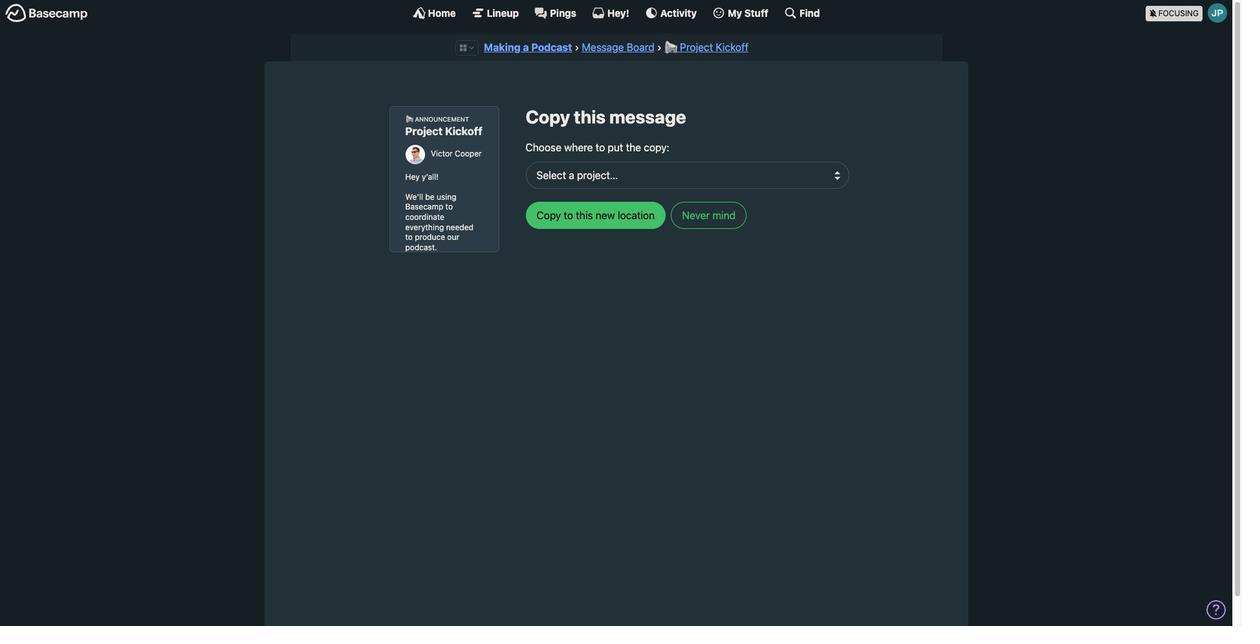 Task type: describe. For each thing, give the bounding box(es) containing it.
hey y'all!
[[405, 172, 439, 182]]

📢 announcement project kickoff
[[405, 116, 482, 138]]

victor
[[431, 149, 453, 158]]

james peterson image
[[1208, 3, 1227, 23]]

hey! button
[[592, 6, 629, 19]]

needed
[[446, 222, 474, 232]]

pings button
[[535, 6, 576, 19]]

never mind link
[[671, 202, 747, 229]]

be
[[425, 192, 435, 202]]

we'll
[[405, 192, 423, 202]]

message board link
[[582, 41, 655, 53]]

victor cooper
[[431, 149, 482, 158]]

my
[[728, 7, 742, 18]]

victor cooper image
[[405, 145, 425, 164]]

my stuff button
[[712, 6, 769, 19]]

› message board › 📢 project kickoff
[[575, 41, 749, 53]]

we'll be using basecamp to coordinate everything needed to produce our podcast.
[[405, 192, 474, 252]]

focusing
[[1159, 8, 1199, 18]]

0 horizontal spatial to
[[405, 232, 413, 242]]

📢 inside 📢 announcement project kickoff
[[405, 116, 413, 123]]

produce
[[415, 232, 445, 242]]

choose
[[526, 142, 562, 154]]

1 horizontal spatial to
[[446, 202, 453, 212]]

0 vertical spatial kickoff
[[716, 41, 749, 53]]

project inside 📢 announcement project kickoff
[[405, 125, 443, 138]]

my stuff
[[728, 7, 769, 18]]

never
[[682, 210, 710, 222]]

hey
[[405, 172, 420, 182]]

0 vertical spatial project
[[680, 41, 713, 53]]

2 › from the left
[[657, 41, 662, 53]]

activity link
[[645, 6, 697, 19]]

lineup link
[[472, 6, 519, 19]]

everything
[[405, 222, 444, 232]]

announcement
[[415, 116, 469, 123]]

put
[[608, 142, 623, 154]]

podcast.
[[405, 243, 437, 252]]

the
[[626, 142, 641, 154]]

where
[[564, 142, 593, 154]]

find button
[[784, 6, 820, 19]]

0 vertical spatial to
[[596, 142, 605, 154]]

lineup
[[487, 7, 519, 18]]

📢 project kickoff link
[[664, 41, 749, 53]]



Task type: vqa. For each thing, say whether or not it's contained in the screenshot.
the bottom 📢
yes



Task type: locate. For each thing, give the bounding box(es) containing it.
project down activity on the right top of page
[[680, 41, 713, 53]]

1 vertical spatial 📢
[[405, 116, 413, 123]]

making a podcast
[[484, 41, 572, 53]]

switch accounts image
[[5, 3, 88, 23]]

message
[[582, 41, 624, 53]]

› right board
[[657, 41, 662, 53]]

pings
[[550, 7, 576, 18]]

choose where to put the copy:
[[526, 142, 670, 154]]

home link
[[413, 6, 456, 19]]

this
[[574, 106, 606, 128]]

1 horizontal spatial project
[[680, 41, 713, 53]]

find
[[800, 7, 820, 18]]

making a podcast link
[[484, 41, 572, 53]]

📢
[[664, 41, 677, 53], [405, 116, 413, 123]]

0 horizontal spatial ›
[[575, 41, 579, 53]]

to up podcast.
[[405, 232, 413, 242]]

using
[[437, 192, 457, 202]]

never mind
[[682, 210, 736, 222]]

1 › from the left
[[575, 41, 579, 53]]

our
[[447, 232, 459, 242]]

project
[[680, 41, 713, 53], [405, 125, 443, 138]]

1 vertical spatial project
[[405, 125, 443, 138]]

0 horizontal spatial 📢
[[405, 116, 413, 123]]

project down announcement
[[405, 125, 443, 138]]

📢 right board
[[664, 41, 677, 53]]

kickoff down my on the right top of page
[[716, 41, 749, 53]]

making
[[484, 41, 521, 53]]

to down using
[[446, 202, 453, 212]]

activity
[[661, 7, 697, 18]]

None submit
[[526, 202, 666, 229]]

› right podcast
[[575, 41, 579, 53]]

y'all!
[[422, 172, 439, 182]]

hey!
[[608, 7, 629, 18]]

podcast
[[531, 41, 572, 53]]

1 horizontal spatial ›
[[657, 41, 662, 53]]

coordinate
[[405, 212, 444, 222]]

kickoff up cooper
[[445, 125, 482, 138]]

focusing button
[[1146, 0, 1233, 25]]

home
[[428, 7, 456, 18]]

main element
[[0, 0, 1233, 25]]

to left put
[[596, 142, 605, 154]]

2 vertical spatial to
[[405, 232, 413, 242]]

copy this message
[[526, 106, 686, 128]]

copy
[[526, 106, 570, 128]]

📢 left announcement
[[405, 116, 413, 123]]

0 horizontal spatial project
[[405, 125, 443, 138]]

›
[[575, 41, 579, 53], [657, 41, 662, 53]]

1 horizontal spatial kickoff
[[716, 41, 749, 53]]

basecamp
[[405, 202, 443, 212]]

mind
[[713, 210, 736, 222]]

stuff
[[745, 7, 769, 18]]

0 horizontal spatial kickoff
[[445, 125, 482, 138]]

0 vertical spatial 📢
[[664, 41, 677, 53]]

kickoff inside 📢 announcement project kickoff
[[445, 125, 482, 138]]

copy:
[[644, 142, 670, 154]]

board
[[627, 41, 655, 53]]

kickoff
[[716, 41, 749, 53], [445, 125, 482, 138]]

1 horizontal spatial 📢
[[664, 41, 677, 53]]

a
[[523, 41, 529, 53]]

message
[[610, 106, 686, 128]]

1 vertical spatial to
[[446, 202, 453, 212]]

to
[[596, 142, 605, 154], [446, 202, 453, 212], [405, 232, 413, 242]]

cooper
[[455, 149, 482, 158]]

1 vertical spatial kickoff
[[445, 125, 482, 138]]

2 horizontal spatial to
[[596, 142, 605, 154]]



